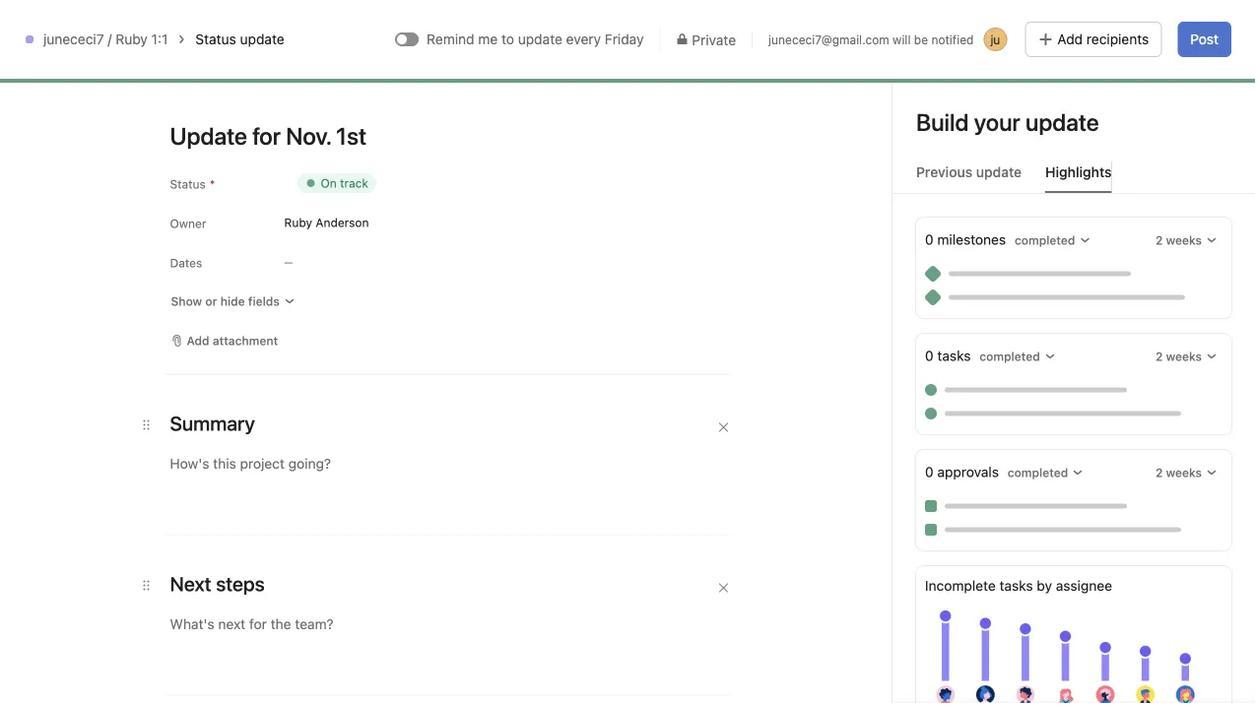 Task type: vqa. For each thing, say whether or not it's contained in the screenshot.
right Add
yes



Task type: describe. For each thing, give the bounding box(es) containing it.
add for add attachment
[[187, 334, 209, 348]]

1 horizontal spatial ju
[[946, 411, 956, 425]]

on track button
[[284, 166, 389, 201]]

you and junececi7@gmail.com joined button
[[911, 357, 1182, 376]]

team
[[538, 546, 570, 563]]

send message to members
[[911, 306, 1110, 325]]

and inside you and junececi7@gmail.com joined 24 minutes ago
[[943, 357, 970, 376]]

drisco's drinks link
[[12, 412, 225, 443]]

with
[[721, 546, 748, 563]]

status for status *
[[170, 177, 206, 191]]

17
[[905, 17, 917, 31]]

ruby up home link
[[115, 31, 148, 47]]

0 vertical spatial junececi7
[[43, 31, 104, 47]]

0 vertical spatial 1:1
[[151, 31, 168, 47]]

send
[[911, 306, 949, 325]]

what's in my trial?
[[967, 17, 1070, 31]]

weeks for milestones
[[1166, 234, 1202, 247]]

24
[[911, 382, 926, 396]]

ruby anderson
[[284, 216, 369, 230]]

remove section image for next steps text box
[[718, 582, 730, 594]]

ruby inside project created ruby anderson
[[911, 486, 944, 503]]

project created
[[911, 462, 1023, 480]]

0 for milestones
[[925, 232, 934, 248]]

junececi7@gmail.com inside you and junececi7@gmail.com joined 24 minutes ago
[[974, 357, 1133, 376]]

completed for 0 milestones
[[1015, 234, 1075, 247]]

0 approvals
[[925, 464, 1003, 480]]

attachment
[[213, 334, 278, 348]]

post button
[[1178, 22, 1232, 57]]

2 weeks button for approvals
[[1151, 459, 1223, 487]]

minutes
[[929, 382, 973, 396]]

weeks for approvals
[[1166, 466, 1202, 480]]

ruby inside starred element
[[123, 356, 156, 372]]

0 tasks
[[925, 348, 975, 364]]

what's for what's in my trial?
[[967, 17, 1006, 31]]

ago
[[977, 382, 998, 396]]

add billing info
[[1099, 17, 1182, 31]]

project created ruby anderson
[[911, 462, 1023, 503]]

0 vertical spatial junececi7 / ruby 1:1
[[43, 31, 168, 47]]

previous
[[916, 164, 973, 180]]

to for update
[[502, 31, 514, 47]]

what's for what's the status?
[[888, 177, 950, 201]]

brief
[[519, 568, 549, 584]]

fields
[[248, 295, 280, 308]]

overview
[[280, 124, 341, 140]]

supporting
[[580, 568, 649, 584]]

*
[[210, 177, 215, 191]]

completed button for 0 approvals
[[1003, 459, 1089, 487]]

your
[[507, 546, 535, 563]]

drinks
[[107, 419, 147, 436]]

remind
[[427, 31, 475, 47]]

2 weeks for approvals
[[1156, 466, 1202, 480]]

ruby anderson link
[[911, 486, 1011, 503]]

what's the status?
[[888, 177, 1053, 201]]

search list box
[[395, 8, 868, 39]]

0 vertical spatial junececi7 / ruby 1:1 link
[[43, 31, 168, 47]]

billing
[[1124, 17, 1158, 31]]

—
[[284, 256, 293, 268]]

me
[[478, 31, 498, 47]]

tasks for incomplete
[[1000, 578, 1033, 594]]

previous update
[[916, 164, 1022, 180]]

completed button for 0 milestones
[[1010, 227, 1096, 254]]

search button
[[395, 8, 868, 39]]

be
[[914, 33, 928, 46]]

you
[[911, 357, 939, 376]]

add attachment
[[187, 334, 278, 348]]

junececi7 inside starred element
[[51, 356, 112, 372]]

status *
[[170, 177, 215, 191]]

status update
[[195, 31, 284, 47]]

on track
[[321, 176, 368, 190]]

joined
[[1137, 357, 1182, 376]]

approvals
[[937, 464, 999, 480]]

or
[[205, 295, 217, 308]]

post
[[1191, 31, 1219, 47]]

remind me to update every friday
[[427, 31, 644, 47]]

connected goals
[[268, 224, 418, 247]]

add for add billing info
[[1099, 17, 1121, 31]]

build
[[916, 108, 969, 136]]

/ inside starred element
[[116, 356, 120, 372]]

2 weeks button for tasks
[[1151, 343, 1223, 370]]

track
[[340, 176, 368, 190]]

Section title text field
[[170, 410, 255, 437]]

1 vertical spatial junececi7 / ruby 1:1 link
[[12, 349, 225, 380]]

update for status update
[[240, 31, 284, 47]]

owner
[[170, 217, 206, 231]]

milestones
[[937, 232, 1006, 248]]

every
[[566, 31, 601, 47]]

Title of update text field
[[170, 114, 761, 158]]

remind me to update every friday switch
[[395, 33, 419, 46]]

days
[[921, 17, 947, 31]]

members
[[1042, 306, 1110, 325]]

incomplete
[[925, 578, 996, 594]]

message
[[953, 306, 1019, 325]]

hide
[[220, 295, 245, 308]]

1 horizontal spatial ra
[[915, 411, 931, 425]]

add for add recipients
[[1058, 31, 1083, 47]]

2 weeks for tasks
[[1156, 350, 1202, 364]]

anderson inside project created ruby anderson
[[948, 486, 1011, 503]]

info
[[1161, 17, 1182, 31]]

drisco's drinks
[[51, 419, 147, 436]]

shared
[[633, 546, 677, 563]]

trial?
[[1043, 17, 1070, 31]]

show or hide fields button
[[162, 288, 304, 315]]

1:1 inside starred element
[[159, 356, 176, 372]]

completed for 0 tasks
[[980, 350, 1040, 364]]

you and junececi7@gmail.com joined 24 minutes ago
[[911, 357, 1182, 396]]

dates
[[170, 256, 202, 270]]

overview link
[[264, 121, 341, 143]]

weeks for tasks
[[1166, 350, 1202, 364]]

ju inside button
[[991, 33, 1000, 46]]

incomplete tasks by assignee
[[925, 578, 1112, 594]]

in
[[1010, 17, 1019, 31]]

2 a from the left
[[751, 546, 759, 563]]



Task type: locate. For each thing, give the bounding box(es) containing it.
tasks left "by"
[[1000, 578, 1033, 594]]

/ up home link
[[108, 31, 112, 47]]

1 horizontal spatial /
[[116, 356, 120, 372]]

1 weeks from the top
[[1166, 234, 1202, 247]]

1 vertical spatial completed
[[980, 350, 1040, 364]]

1 horizontal spatial to
[[1023, 306, 1038, 325]]

completed up ago
[[980, 350, 1040, 364]]

recipients
[[1087, 31, 1149, 47]]

junececi7 / ruby 1:1 up home link
[[43, 31, 168, 47]]

tasks up the minutes
[[937, 348, 971, 364]]

ra up overview
[[319, 74, 339, 93]]

0
[[925, 232, 934, 248], [925, 348, 934, 364], [925, 464, 934, 480]]

2 2 from the top
[[1156, 350, 1163, 364]]

a up supporting
[[622, 546, 630, 563]]

0 horizontal spatial what's
[[888, 177, 950, 201]]

to
[[502, 31, 514, 47], [1023, 306, 1038, 325]]

0 left milestones
[[925, 232, 934, 248]]

a right with
[[751, 546, 759, 563]]

1 horizontal spatial tasks
[[1000, 578, 1033, 594]]

0 horizontal spatial a
[[622, 546, 630, 563]]

resources.
[[653, 568, 719, 584]]

ruby
[[115, 31, 148, 47], [284, 216, 312, 230], [123, 356, 156, 372], [911, 486, 944, 503]]

0 vertical spatial 0
[[925, 232, 934, 248]]

0 vertical spatial anderson
[[316, 216, 369, 230]]

2 weeks from the top
[[1166, 350, 1202, 364]]

2 vertical spatial completed
[[1008, 466, 1068, 480]]

1 vertical spatial weeks
[[1166, 350, 1202, 364]]

0 vertical spatial ju
[[991, 33, 1000, 46]]

1 vertical spatial 1:1
[[159, 356, 176, 372]]

to right me
[[502, 31, 514, 47]]

what's up 0 milestones on the top right of the page
[[888, 177, 950, 201]]

update
[[240, 31, 284, 47], [518, 31, 563, 47], [976, 164, 1022, 180]]

0 vertical spatial completed button
[[1010, 227, 1096, 254]]

starred element
[[0, 313, 236, 447]]

0 up 24
[[925, 348, 934, 364]]

1 vertical spatial junececi7
[[51, 356, 112, 372]]

assignee
[[1056, 578, 1112, 594]]

project
[[471, 568, 516, 584]]

junececi7 / ruby 1:1 link up drisco's drinks link
[[12, 349, 225, 380]]

1 vertical spatial completed button
[[975, 343, 1061, 370]]

2 for 0 tasks
[[1156, 350, 1163, 364]]

1 horizontal spatial junececi7@gmail.com
[[974, 357, 1133, 376]]

completed
[[1015, 234, 1075, 247], [980, 350, 1040, 364], [1008, 466, 1068, 480]]

junececi7 / ruby 1:1 link
[[43, 31, 168, 47], [12, 349, 225, 380]]

and down the team
[[552, 568, 576, 584]]

junececi7@gmail.com will be notified
[[769, 33, 974, 46]]

what's inside button
[[967, 17, 1006, 31]]

add attachment button
[[162, 327, 287, 355]]

2 vertical spatial completed button
[[1003, 459, 1089, 487]]

2 weeks button
[[1151, 227, 1223, 254], [1151, 343, 1223, 370], [1151, 459, 1223, 487]]

3 2 weeks button from the top
[[1151, 459, 1223, 487]]

add inside add billing info 'button'
[[1099, 17, 1121, 31]]

completed down the status?
[[1015, 234, 1075, 247]]

1 vertical spatial remove section image
[[718, 582, 730, 594]]

0 for approvals
[[925, 464, 934, 480]]

add recipients button
[[1025, 22, 1162, 57]]

1 vertical spatial junececi7@gmail.com
[[974, 357, 1133, 376]]

by
[[1037, 578, 1052, 594]]

on
[[321, 176, 337, 190]]

ju down what's in my trial?
[[991, 33, 1000, 46]]

2 horizontal spatial update
[[976, 164, 1022, 180]]

3 2 weeks from the top
[[1156, 466, 1202, 480]]

1 vertical spatial what's
[[888, 177, 950, 201]]

1 horizontal spatial update
[[518, 31, 563, 47]]

completed button down the status?
[[1010, 227, 1096, 254]]

1 vertical spatial 2 weeks
[[1156, 350, 1202, 364]]

ruby up drinks
[[123, 356, 156, 372]]

2 weeks
[[1156, 234, 1202, 247], [1156, 350, 1202, 364], [1156, 466, 1202, 480]]

anderson down approvals
[[948, 486, 1011, 503]]

0 vertical spatial /
[[108, 31, 112, 47]]

1 vertical spatial /
[[116, 356, 120, 372]]

1 horizontal spatial what's
[[967, 17, 1006, 31]]

ju
[[991, 33, 1000, 46], [280, 74, 292, 93], [946, 411, 956, 425]]

1 horizontal spatial add
[[1058, 31, 1083, 47]]

home
[[51, 67, 89, 84]]

ju up overview 'link'
[[280, 74, 292, 93]]

anderson down on track
[[316, 216, 369, 230]]

show
[[171, 295, 202, 308]]

0 horizontal spatial to
[[502, 31, 514, 47]]

None text field
[[367, 66, 549, 101]]

1 2 weeks button from the top
[[1151, 227, 1223, 254]]

2 vertical spatial weeks
[[1166, 466, 1202, 480]]

tasks for 0
[[937, 348, 971, 364]]

completed button down the send message to members button at the top of page
[[975, 343, 1061, 370]]

home link
[[12, 60, 225, 92]]

2 2 weeks button from the top
[[1151, 343, 1223, 370]]

1:1 up home link
[[151, 31, 168, 47]]

0 horizontal spatial ju
[[280, 74, 292, 93]]

0 horizontal spatial /
[[108, 31, 112, 47]]

/
[[108, 31, 112, 47], [116, 356, 120, 372]]

2 vertical spatial ju
[[946, 411, 956, 425]]

and inside align your team around a shared vision with a project brief and supporting resources.
[[552, 568, 576, 584]]

tasks
[[937, 348, 971, 364], [1000, 578, 1033, 594]]

hide sidebar image
[[26, 16, 41, 32]]

0 vertical spatial status
[[195, 31, 236, 47]]

0 vertical spatial to
[[502, 31, 514, 47]]

ruby up —
[[284, 216, 312, 230]]

0 vertical spatial 2
[[1156, 234, 1163, 247]]

1 vertical spatial status
[[170, 177, 206, 191]]

and up the minutes
[[943, 357, 970, 376]]

2 for 0 approvals
[[1156, 466, 1163, 480]]

1 0 from the top
[[925, 232, 934, 248]]

around
[[574, 546, 618, 563]]

2
[[1156, 234, 1163, 247], [1156, 350, 1163, 364], [1156, 466, 1163, 480]]

left
[[928, 31, 947, 44]]

1 vertical spatial 0
[[925, 348, 934, 364]]

highlights
[[1046, 164, 1112, 180]]

0 horizontal spatial junececi7@gmail.com
[[769, 33, 889, 46]]

completed for 0 approvals
[[1008, 466, 1068, 480]]

ra down 24
[[915, 411, 931, 425]]

add down trial?
[[1058, 31, 1083, 47]]

0 horizontal spatial update
[[240, 31, 284, 47]]

1 vertical spatial 2
[[1156, 350, 1163, 364]]

drisco's
[[51, 419, 103, 436]]

1 horizontal spatial and
[[943, 357, 970, 376]]

tab list
[[893, 162, 1255, 194]]

Section title text field
[[170, 570, 265, 598]]

junececi7@gmail.com left will
[[769, 33, 889, 46]]

build your update
[[916, 108, 1099, 136]]

align your team around a shared vision with a project brief and supporting resources.
[[471, 546, 759, 584]]

2 horizontal spatial ju
[[991, 33, 1000, 46]]

0 horizontal spatial ra
[[319, 74, 339, 93]]

2 vertical spatial 0
[[925, 464, 934, 480]]

1 vertical spatial ju
[[280, 74, 292, 93]]

1 vertical spatial to
[[1023, 306, 1038, 325]]

send message to members button
[[911, 306, 1110, 325]]

add
[[1099, 17, 1121, 31], [1058, 31, 1083, 47], [187, 334, 209, 348]]

2 weeks button for milestones
[[1151, 227, 1223, 254]]

tab list containing previous update
[[893, 162, 1255, 194]]

2 vertical spatial 2 weeks
[[1156, 466, 1202, 480]]

status for status update
[[195, 31, 236, 47]]

status
[[195, 31, 236, 47], [170, 177, 206, 191]]

junececi7 / ruby 1:1 link up home link
[[43, 31, 168, 47]]

remove section image
[[718, 422, 730, 434], [718, 582, 730, 594]]

1 horizontal spatial a
[[751, 546, 759, 563]]

add recipients
[[1058, 31, 1149, 47]]

junececi7 up drisco's
[[51, 356, 112, 372]]

notified
[[932, 33, 974, 46]]

ju down the minutes
[[946, 411, 956, 425]]

0 milestones
[[925, 232, 1010, 248]]

to right the message
[[1023, 306, 1038, 325]]

update for previous update
[[976, 164, 1022, 180]]

completed button right approvals
[[1003, 459, 1089, 487]]

what's left the in
[[967, 17, 1006, 31]]

anderson
[[316, 216, 369, 230], [948, 486, 1011, 503]]

2 vertical spatial 2 weeks button
[[1151, 459, 1223, 487]]

junececi7
[[43, 31, 104, 47], [51, 356, 112, 372]]

1:1
[[151, 31, 168, 47], [159, 356, 176, 372]]

private
[[692, 31, 736, 48]]

will
[[893, 33, 911, 46]]

0 vertical spatial and
[[943, 357, 970, 376]]

add down show
[[187, 334, 209, 348]]

3 0 from the top
[[925, 464, 934, 480]]

my
[[1023, 17, 1039, 31]]

teams element
[[0, 518, 236, 589]]

and
[[943, 357, 970, 376], [552, 568, 576, 584]]

completed button for 0 tasks
[[975, 343, 1061, 370]]

0 vertical spatial what's
[[967, 17, 1006, 31]]

0 horizontal spatial tasks
[[937, 348, 971, 364]]

to for members
[[1023, 306, 1038, 325]]

0 up ruby anderson link
[[925, 464, 934, 480]]

add inside the add recipients button
[[1058, 31, 1083, 47]]

0 horizontal spatial add
[[187, 334, 209, 348]]

0 vertical spatial completed
[[1015, 234, 1075, 247]]

1 vertical spatial and
[[552, 568, 576, 584]]

2 2 weeks from the top
[[1156, 350, 1202, 364]]

junececi7@gmail.com down members
[[974, 357, 1133, 376]]

0 vertical spatial remove section image
[[718, 422, 730, 434]]

2 vertical spatial 2
[[1156, 466, 1163, 480]]

add billing info button
[[1090, 10, 1190, 37]]

1 vertical spatial tasks
[[1000, 578, 1033, 594]]

1 remove section image from the top
[[718, 422, 730, 434]]

0 horizontal spatial and
[[552, 568, 576, 584]]

a
[[622, 546, 630, 563], [751, 546, 759, 563]]

2 horizontal spatial add
[[1099, 17, 1121, 31]]

remove from starred image
[[587, 76, 602, 92]]

add inside add attachment popup button
[[187, 334, 209, 348]]

1 vertical spatial ra
[[915, 411, 931, 425]]

0 vertical spatial junececi7@gmail.com
[[769, 33, 889, 46]]

ruby down the 0 approvals
[[911, 486, 944, 503]]

1 2 from the top
[[1156, 234, 1163, 247]]

ju button
[[974, 26, 1009, 53]]

junececi7 / ruby 1:1 inside starred element
[[51, 356, 176, 372]]

your update
[[974, 108, 1099, 136]]

1 vertical spatial junececi7 / ruby 1:1
[[51, 356, 176, 372]]

junececi7 / ruby 1:1 up drisco's drinks link
[[51, 356, 176, 372]]

1:1 down add attachment popup button
[[159, 356, 176, 372]]

completed right approvals
[[1008, 466, 1068, 480]]

0 vertical spatial 2 weeks
[[1156, 234, 1202, 247]]

0 vertical spatial tasks
[[937, 348, 971, 364]]

1 horizontal spatial anderson
[[948, 486, 1011, 503]]

vision
[[681, 546, 717, 563]]

junececi7 up home
[[43, 31, 104, 47]]

3 weeks from the top
[[1166, 466, 1202, 480]]

show or hide fields
[[171, 295, 280, 308]]

add up the add recipients
[[1099, 17, 1121, 31]]

2 0 from the top
[[925, 348, 934, 364]]

/ up drisco's drinks link
[[116, 356, 120, 372]]

2 for 0 milestones
[[1156, 234, 1163, 247]]

1 2 weeks from the top
[[1156, 234, 1202, 247]]

friday
[[605, 31, 644, 47]]

0 for tasks
[[925, 348, 934, 364]]

search
[[429, 15, 473, 32]]

2 weeks for milestones
[[1156, 234, 1202, 247]]

what's in my trial? button
[[959, 10, 1078, 37]]

17 days left
[[905, 17, 947, 44]]

1 vertical spatial 2 weeks button
[[1151, 343, 1223, 370]]

the status?
[[955, 177, 1053, 201]]

2 remove section image from the top
[[718, 582, 730, 594]]

0 horizontal spatial anderson
[[316, 216, 369, 230]]

completed button
[[1010, 227, 1096, 254], [975, 343, 1061, 370], [1003, 459, 1089, 487]]

remove section image for section title text box
[[718, 422, 730, 434]]

align
[[471, 546, 503, 563]]

0 vertical spatial ra
[[319, 74, 339, 93]]

1 a from the left
[[622, 546, 630, 563]]

0 vertical spatial 2 weeks button
[[1151, 227, 1223, 254]]

0 vertical spatial weeks
[[1166, 234, 1202, 247]]

1 vertical spatial anderson
[[948, 486, 1011, 503]]

3 2 from the top
[[1156, 466, 1163, 480]]



